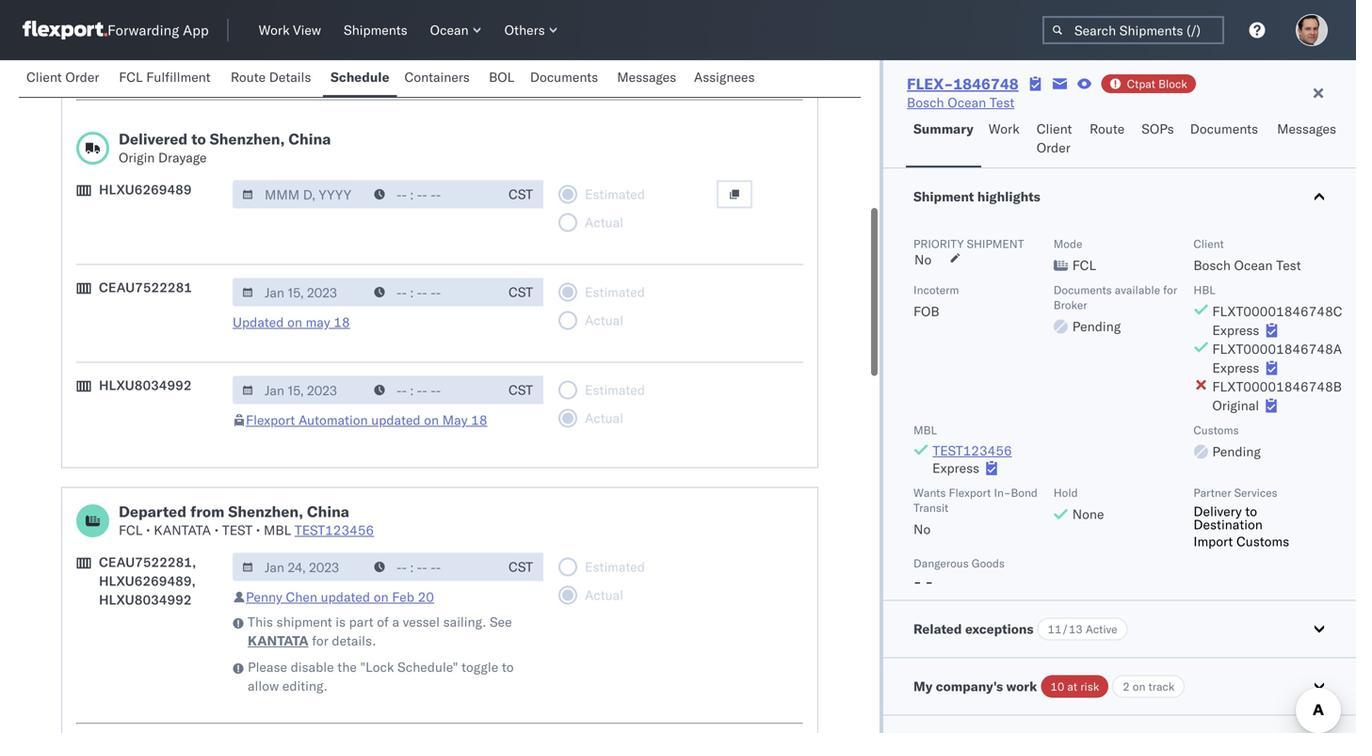 Task type: locate. For each thing, give the bounding box(es) containing it.
for right available
[[1164, 283, 1178, 297]]

0 vertical spatial flexport automation updated on may 18 button
[[246, 51, 488, 68]]

0 vertical spatial flexport automation updated on may 18
[[246, 51, 488, 68]]

0 horizontal spatial for
[[312, 633, 329, 650]]

a
[[392, 614, 400, 631]]

1 vertical spatial client
[[1037, 121, 1073, 137]]

client order
[[26, 69, 99, 85], [1037, 121, 1073, 156]]

0 horizontal spatial work
[[259, 22, 290, 38]]

0 vertical spatial -- : -- -- text field
[[365, 180, 498, 209]]

shenzhen, inside delivered to shenzhen, china origin drayage
[[210, 130, 285, 148]]

0 vertical spatial may
[[443, 51, 468, 68]]

order
[[65, 69, 99, 85], [1037, 139, 1071, 156]]

documents
[[530, 69, 598, 85], [1191, 121, 1259, 137], [1054, 283, 1112, 297]]

route left the sops at top right
[[1090, 121, 1125, 137]]

1 horizontal spatial mbl
[[914, 424, 938, 438]]

fcl inside departed from shenzhen, china fcl • kantata • test • mbl test123456
[[119, 522, 143, 539]]

1 vertical spatial updated
[[371, 412, 421, 429]]

1 horizontal spatial •
[[214, 522, 219, 539]]

1 vertical spatial china
[[307, 503, 350, 522]]

shenzhen,
[[210, 130, 285, 148], [228, 503, 303, 522]]

documents right the sops at top right
[[1191, 121, 1259, 137]]

see
[[490, 614, 512, 631]]

0 vertical spatial kantata
[[154, 522, 211, 539]]

work left the view
[[259, 22, 290, 38]]

cst for hlxu8034992
[[509, 382, 533, 399]]

client order button up highlights
[[1030, 112, 1083, 168]]

1 horizontal spatial client order button
[[1030, 112, 1083, 168]]

-- : -- -- text field
[[365, 278, 498, 307], [365, 376, 498, 405]]

fcl inside button
[[119, 69, 143, 85]]

shipment highlights button
[[884, 169, 1357, 225]]

ocean up containers
[[430, 22, 469, 38]]

pending up services
[[1213, 444, 1261, 460]]

1 horizontal spatial work
[[989, 121, 1020, 137]]

delivered
[[119, 130, 188, 148]]

flexport automation updated on may 18 for 1st flexport automation updated on may 18 button from the bottom of the page
[[246, 412, 488, 429]]

0 horizontal spatial pending
[[1073, 318, 1121, 335]]

1 horizontal spatial test123456 button
[[933, 443, 1013, 459]]

mbl up wants
[[914, 424, 938, 438]]

client order button down flexport. image
[[19, 60, 111, 97]]

customs inside "partner services delivery to destination import customs dangerous goods - -"
[[1237, 534, 1290, 550]]

1 vertical spatial flexport
[[246, 412, 295, 429]]

work for work
[[989, 121, 1020, 137]]

client down flexport. image
[[26, 69, 62, 85]]

on
[[424, 51, 439, 68], [287, 314, 302, 331], [424, 412, 439, 429], [374, 589, 389, 606], [1133, 680, 1146, 694]]

work for work view
[[259, 22, 290, 38]]

documents down others "button"
[[530, 69, 598, 85]]

0 vertical spatial shipment
[[967, 237, 1025, 251]]

flex-1846748
[[907, 74, 1019, 93]]

track
[[1149, 680, 1175, 694]]

0 vertical spatial ocean
[[430, 22, 469, 38]]

0 vertical spatial for
[[1164, 283, 1178, 297]]

shenzhen, down route details button
[[210, 130, 285, 148]]

1 vertical spatial kantata
[[248, 633, 309, 650]]

shipment down highlights
[[967, 237, 1025, 251]]

for
[[1164, 283, 1178, 297], [312, 633, 329, 650]]

2 vertical spatial client
[[1194, 237, 1225, 251]]

route for route details
[[231, 69, 266, 85]]

fcl down mode
[[1073, 257, 1097, 274]]

1 vertical spatial -- : -- -- text field
[[365, 376, 498, 405]]

to right toggle
[[502, 660, 514, 676]]

route details button
[[223, 60, 323, 97]]

0 vertical spatial no
[[915, 252, 932, 268]]

0 vertical spatial mbl
[[914, 424, 938, 438]]

18 for second flexport automation updated on may 18 button from the bottom of the page
[[471, 51, 488, 68]]

shipments link
[[336, 18, 415, 42]]

ocean down flex-1846748 link
[[948, 94, 987, 111]]

1 vertical spatial fcl
[[1073, 257, 1097, 274]]

3 hlxu8034992 from the top
[[99, 592, 192, 609]]

delivered to shenzhen, china origin drayage
[[119, 130, 331, 166]]

1 horizontal spatial client order
[[1037, 121, 1073, 156]]

0 horizontal spatial shipment
[[277, 614, 332, 631]]

hlxu6269489,
[[99, 573, 196, 590]]

18
[[471, 51, 488, 68], [334, 314, 350, 331], [471, 412, 488, 429]]

client up hbl
[[1194, 237, 1225, 251]]

1 horizontal spatial kantata
[[248, 633, 309, 650]]

my company's work
[[914, 679, 1038, 695]]

bosch up hbl
[[1194, 257, 1231, 274]]

0 vertical spatial express
[[1213, 322, 1260, 339]]

3 • from the left
[[256, 522, 260, 539]]

related
[[914, 621, 962, 638]]

mmm d, yyyy text field down updated on may 18
[[233, 376, 367, 405]]

1 vertical spatial mbl
[[264, 522, 291, 539]]

no down "transit"
[[914, 522, 931, 538]]

2 automation from the top
[[299, 412, 368, 429]]

flexport automation updated on may 18 button
[[246, 51, 488, 68], [246, 412, 488, 429]]

mbl right test
[[264, 522, 291, 539]]

work view
[[259, 22, 321, 38]]

cst for ceau7522281
[[509, 284, 533, 301]]

original
[[1213, 398, 1260, 414]]

documents up "broker"
[[1054, 283, 1112, 297]]

0 vertical spatial work
[[259, 22, 290, 38]]

flexport. image
[[23, 21, 107, 40]]

0 vertical spatial pending
[[1073, 318, 1121, 335]]

1 vertical spatial route
[[1090, 121, 1125, 137]]

1 flexport automation updated on may 18 from the top
[[246, 51, 488, 68]]

1 vertical spatial flexport automation updated on may 18
[[246, 412, 488, 429]]

ocean up flxt00001846748c
[[1235, 257, 1273, 274]]

1 vertical spatial work
[[989, 121, 1020, 137]]

may for second flexport automation updated on may 18 button from the bottom of the page
[[443, 51, 468, 68]]

schedule"
[[398, 660, 458, 676]]

1 vertical spatial shenzhen,
[[228, 503, 303, 522]]

mmm d, yyyy text field up updated on may 18
[[233, 278, 367, 307]]

mmm d, yyyy text field for hlxu8034992
[[233, 376, 367, 405]]

0 vertical spatial bosch
[[907, 94, 945, 111]]

china for departed from shenzhen, china
[[307, 503, 350, 522]]

china up penny chen updated on feb 20 button
[[307, 503, 350, 522]]

• down departed
[[146, 522, 150, 539]]

1 automation from the top
[[299, 51, 368, 68]]

summary
[[914, 121, 974, 137]]

kantata
[[154, 522, 211, 539], [248, 633, 309, 650]]

4 mmm d, yyyy text field from the top
[[233, 554, 367, 582]]

2 -- : -- -- text field from the top
[[365, 376, 498, 405]]

pending
[[1073, 318, 1121, 335], [1213, 444, 1261, 460]]

shipment down chen
[[277, 614, 332, 631]]

0 vertical spatial test123456 button
[[933, 443, 1013, 459]]

1 -- : -- -- text field from the top
[[365, 278, 498, 307]]

departed
[[119, 503, 187, 522]]

client order right work button
[[1037, 121, 1073, 156]]

bosch
[[907, 94, 945, 111], [1194, 257, 1231, 274]]

test123456 button up in-
[[933, 443, 1013, 459]]

0 horizontal spatial route
[[231, 69, 266, 85]]

test123456 button up penny chen updated on feb 20
[[295, 522, 374, 539]]

hlxu8034992 inside ceau7522281, hlxu6269489, hlxu8034992
[[99, 592, 192, 609]]

10
[[1051, 680, 1065, 694]]

china for delivered to shenzhen, china
[[289, 130, 331, 148]]

client order down flexport. image
[[26, 69, 99, 85]]

order down flexport. image
[[65, 69, 99, 85]]

0 horizontal spatial -
[[914, 574, 922, 591]]

express up wants
[[933, 460, 980, 477]]

kantata down from
[[154, 522, 211, 539]]

client order button
[[19, 60, 111, 97], [1030, 112, 1083, 168]]

1 vertical spatial bosch
[[1194, 257, 1231, 274]]

1 horizontal spatial -
[[926, 574, 934, 591]]

mbl inside departed from shenzhen, china fcl • kantata • test • mbl test123456
[[264, 522, 291, 539]]

0 vertical spatial flexport
[[246, 51, 295, 68]]

1 vertical spatial ocean
[[948, 94, 987, 111]]

to
[[191, 130, 206, 148], [1246, 504, 1258, 520], [502, 660, 514, 676]]

customs down destination
[[1237, 534, 1290, 550]]

china down the details
[[289, 130, 331, 148]]

priority
[[914, 237, 964, 251]]

1 vertical spatial to
[[1246, 504, 1258, 520]]

0 vertical spatial 18
[[471, 51, 488, 68]]

hlxu8034992
[[99, 62, 192, 78], [99, 377, 192, 394], [99, 592, 192, 609]]

test123456 up in-
[[933, 443, 1013, 459]]

0 horizontal spatial kantata
[[154, 522, 211, 539]]

1 horizontal spatial bosch
[[1194, 257, 1231, 274]]

fcl left fulfillment
[[119, 69, 143, 85]]

0 vertical spatial to
[[191, 130, 206, 148]]

feb
[[392, 589, 415, 606]]

2 vertical spatial 18
[[471, 412, 488, 429]]

1 mmm d, yyyy text field from the top
[[233, 180, 367, 209]]

shenzhen, for to
[[210, 130, 285, 148]]

1 vertical spatial messages
[[1278, 121, 1337, 137]]

sops button
[[1135, 112, 1183, 168]]

client right work button
[[1037, 121, 1073, 137]]

0 horizontal spatial bosch
[[907, 94, 945, 111]]

2 vertical spatial hlxu8034992
[[99, 592, 192, 609]]

1 horizontal spatial route
[[1090, 121, 1125, 137]]

flxt00001846748b
[[1213, 379, 1343, 395]]

documents for documents available for broker
[[1054, 283, 1112, 297]]

available
[[1115, 283, 1161, 297]]

4 cst from the top
[[509, 559, 533, 576]]

assignees button
[[687, 60, 766, 97]]

assignees
[[694, 69, 755, 85]]

updated
[[371, 51, 421, 68], [371, 412, 421, 429], [321, 589, 370, 606]]

0 horizontal spatial to
[[191, 130, 206, 148]]

view
[[293, 22, 321, 38]]

vessel
[[403, 614, 440, 631]]

2 vertical spatial ocean
[[1235, 257, 1273, 274]]

china inside delivered to shenzhen, china origin drayage
[[289, 130, 331, 148]]

messages for rightmost messages button
[[1278, 121, 1337, 137]]

MMM D, YYYY text field
[[233, 180, 367, 209], [233, 278, 367, 307], [233, 376, 367, 405], [233, 554, 367, 582]]

mmm d, yyyy text field down delivered to shenzhen, china origin drayage in the top of the page
[[233, 180, 367, 209]]

express
[[1213, 322, 1260, 339], [1213, 360, 1260, 376], [933, 460, 980, 477]]

0 vertical spatial -- : -- -- text field
[[365, 278, 498, 307]]

containers button
[[397, 60, 482, 97]]

0 horizontal spatial documents
[[530, 69, 598, 85]]

• down from
[[214, 522, 219, 539]]

test up flxt00001846748c
[[1277, 257, 1302, 274]]

18 for 1st flexport automation updated on may 18 button from the bottom of the page
[[471, 412, 488, 429]]

2 hlxu8034992 from the top
[[99, 377, 192, 394]]

fcl fulfillment
[[119, 69, 211, 85]]

forwarding app link
[[23, 21, 209, 40]]

1 hlxu8034992 from the top
[[99, 62, 192, 78]]

1 vertical spatial pending
[[1213, 444, 1261, 460]]

updated for hlxu8034992
[[371, 412, 421, 429]]

0 horizontal spatial messages button
[[610, 60, 687, 97]]

automation for second flexport automation updated on may 18 button from the bottom of the page
[[299, 51, 368, 68]]

3 mmm d, yyyy text field from the top
[[233, 376, 367, 405]]

documents inside documents available for broker
[[1054, 283, 1112, 297]]

2 horizontal spatial to
[[1246, 504, 1258, 520]]

pending down "broker"
[[1073, 318, 1121, 335]]

work inside button
[[989, 121, 1020, 137]]

2 on track
[[1123, 680, 1175, 694]]

customs down the original
[[1194, 424, 1239, 438]]

sops
[[1142, 121, 1175, 137]]

others
[[505, 22, 545, 38]]

shenzhen, up test
[[228, 503, 303, 522]]

2 cst from the top
[[509, 284, 533, 301]]

0 horizontal spatial client order button
[[19, 60, 111, 97]]

ocean
[[430, 22, 469, 38], [948, 94, 987, 111], [1235, 257, 1273, 274]]

11/13
[[1048, 623, 1083, 637]]

express up the flxt00001846748a
[[1213, 322, 1260, 339]]

0 horizontal spatial order
[[65, 69, 99, 85]]

to down services
[[1246, 504, 1258, 520]]

documents button
[[523, 60, 610, 97], [1183, 112, 1270, 168]]

2 horizontal spatial ocean
[[1235, 257, 1273, 274]]

1 horizontal spatial pending
[[1213, 444, 1261, 460]]

shipment
[[914, 188, 975, 205]]

fcl down departed
[[119, 522, 143, 539]]

route left the details
[[231, 69, 266, 85]]

2 flexport automation updated on may 18 from the top
[[246, 412, 488, 429]]

details
[[269, 69, 311, 85]]

-- : -- -- text field
[[365, 180, 498, 209], [365, 554, 498, 582]]

shenzhen, inside departed from shenzhen, china fcl • kantata • test • mbl test123456
[[228, 503, 303, 522]]

no inside wants flexport in-bond transit no
[[914, 522, 931, 538]]

express up the original
[[1213, 360, 1260, 376]]

1 horizontal spatial messages
[[1278, 121, 1337, 137]]

1 horizontal spatial test
[[1277, 257, 1302, 274]]

messages for top messages button
[[617, 69, 677, 85]]

work down 1846748
[[989, 121, 1020, 137]]

2 vertical spatial flexport
[[949, 486, 992, 500]]

to up drayage
[[191, 130, 206, 148]]

• right test
[[256, 522, 260, 539]]

bosch down flex-
[[907, 94, 945, 111]]

1 vertical spatial -- : -- -- text field
[[365, 554, 498, 582]]

2 mmm d, yyyy text field from the top
[[233, 278, 367, 307]]

mode
[[1054, 237, 1083, 251]]

0 vertical spatial shenzhen,
[[210, 130, 285, 148]]

delivery
[[1194, 504, 1242, 520]]

0 vertical spatial client
[[26, 69, 62, 85]]

1 vertical spatial client order button
[[1030, 112, 1083, 168]]

0 vertical spatial documents
[[530, 69, 598, 85]]

active
[[1086, 623, 1118, 637]]

2 horizontal spatial •
[[256, 522, 260, 539]]

1 cst from the top
[[509, 186, 533, 203]]

kantata inside this shipment is part of a vessel sailing. see kantata for details.
[[248, 633, 309, 650]]

documents button down others "button"
[[523, 60, 610, 97]]

1 horizontal spatial test123456
[[933, 443, 1013, 459]]

ocean inside client bosch ocean test incoterm fob
[[1235, 257, 1273, 274]]

may
[[443, 51, 468, 68], [443, 412, 468, 429]]

test down 1846748
[[990, 94, 1015, 111]]

broker
[[1054, 298, 1088, 312]]

no down priority
[[915, 252, 932, 268]]

work
[[259, 22, 290, 38], [989, 121, 1020, 137]]

fcl for fcl
[[1073, 257, 1097, 274]]

test123456 up penny chen updated on feb 20
[[295, 522, 374, 539]]

2 vertical spatial express
[[933, 460, 980, 477]]

1 vertical spatial express
[[1213, 360, 1260, 376]]

0 vertical spatial china
[[289, 130, 331, 148]]

1 may from the top
[[443, 51, 468, 68]]

1 vertical spatial messages button
[[1270, 112, 1347, 168]]

documents button right the sops at top right
[[1183, 112, 1270, 168]]

order right work button
[[1037, 139, 1071, 156]]

drayage
[[158, 149, 207, 166]]

flxt00001846748a
[[1213, 341, 1343, 358]]

cst for ceau7522281, hlxu6269489, hlxu8034992
[[509, 559, 533, 576]]

1 horizontal spatial to
[[502, 660, 514, 676]]

client
[[26, 69, 62, 85], [1037, 121, 1073, 137], [1194, 237, 1225, 251]]

china inside departed from shenzhen, china fcl • kantata • test • mbl test123456
[[307, 503, 350, 522]]

origin
[[119, 149, 155, 166]]

updated on may 18
[[233, 314, 350, 331]]

automation
[[299, 51, 368, 68], [299, 412, 368, 429]]

0 horizontal spatial test123456
[[295, 522, 374, 539]]

mmm d, yyyy text field up chen
[[233, 554, 367, 582]]

1 horizontal spatial documents
[[1054, 283, 1112, 297]]

from
[[190, 503, 225, 522]]

shipment inside this shipment is part of a vessel sailing. see kantata for details.
[[277, 614, 332, 631]]

for inside documents available for broker
[[1164, 283, 1178, 297]]

bosch ocean test
[[907, 94, 1015, 111]]

for up disable
[[312, 633, 329, 650]]

1 vertical spatial for
[[312, 633, 329, 650]]

destination
[[1194, 517, 1263, 533]]

1 vertical spatial automation
[[299, 412, 368, 429]]

2 horizontal spatial client
[[1194, 237, 1225, 251]]

kantata down this
[[248, 633, 309, 650]]

route for route
[[1090, 121, 1125, 137]]

1 • from the left
[[146, 522, 150, 539]]

risk
[[1081, 680, 1100, 694]]

2 vertical spatial to
[[502, 660, 514, 676]]

0 vertical spatial order
[[65, 69, 99, 85]]

0 vertical spatial automation
[[299, 51, 368, 68]]

0 vertical spatial route
[[231, 69, 266, 85]]

11/13 active
[[1048, 623, 1118, 637]]

departed from shenzhen, china fcl • kantata • test • mbl test123456
[[119, 503, 374, 539]]

3 cst from the top
[[509, 382, 533, 399]]

0 vertical spatial test123456
[[933, 443, 1013, 459]]

1 vertical spatial test
[[1277, 257, 1302, 274]]

dangerous
[[914, 557, 969, 571]]

20
[[418, 589, 434, 606]]

to inside "partner services delivery to destination import customs dangerous goods - -"
[[1246, 504, 1258, 520]]

1 vertical spatial test123456
[[295, 522, 374, 539]]

related exceptions
[[914, 621, 1034, 638]]

2 may from the top
[[443, 412, 468, 429]]



Task type: describe. For each thing, give the bounding box(es) containing it.
automation for 1st flexport automation updated on may 18 button from the bottom of the page
[[299, 412, 368, 429]]

express for flxt00001846748a
[[1213, 360, 1260, 376]]

hlxu6269489
[[99, 181, 192, 198]]

this shipment is part of a vessel sailing. see kantata for details.
[[248, 614, 512, 650]]

goods
[[972, 557, 1005, 571]]

flexport for 1st flexport automation updated on may 18 button from the bottom of the page
[[246, 412, 295, 429]]

2 flexport automation updated on may 18 button from the top
[[246, 412, 488, 429]]

bosch inside client bosch ocean test incoterm fob
[[1194, 257, 1231, 274]]

documents for the right documents button
[[1191, 121, 1259, 137]]

bol
[[489, 69, 515, 85]]

route details
[[231, 69, 311, 85]]

for inside this shipment is part of a vessel sailing. see kantata for details.
[[312, 633, 329, 650]]

is
[[336, 614, 346, 631]]

1 horizontal spatial order
[[1037, 139, 1071, 156]]

import
[[1194, 534, 1234, 550]]

penny
[[246, 589, 282, 606]]

0 horizontal spatial client
[[26, 69, 62, 85]]

part
[[349, 614, 374, 631]]

0 horizontal spatial documents button
[[523, 60, 610, 97]]

1 horizontal spatial client
[[1037, 121, 1073, 137]]

my
[[914, 679, 933, 695]]

please disable the "lock schedule" toggle to allow editing.
[[248, 660, 514, 695]]

wants
[[914, 486, 946, 500]]

disable
[[291, 660, 334, 676]]

details.
[[332, 633, 376, 650]]

at
[[1068, 680, 1078, 694]]

the
[[338, 660, 357, 676]]

allow
[[248, 678, 279, 695]]

app
[[183, 21, 209, 39]]

toggle
[[462, 660, 499, 676]]

bond
[[1011, 486, 1038, 500]]

flexport inside wants flexport in-bond transit no
[[949, 486, 992, 500]]

10 at risk
[[1051, 680, 1100, 694]]

mmm d, yyyy text field for ceau7522281, hlxu6269489, hlxu8034992
[[233, 554, 367, 582]]

flexport automation updated on may 18 for second flexport automation updated on may 18 button from the bottom of the page
[[246, 51, 488, 68]]

shipment for priority
[[967, 237, 1025, 251]]

bosch ocean test link
[[907, 93, 1015, 112]]

0 vertical spatial updated
[[371, 51, 421, 68]]

flex-
[[907, 74, 954, 93]]

work
[[1007, 679, 1038, 695]]

to inside delivered to shenzhen, china origin drayage
[[191, 130, 206, 148]]

1 -- : -- -- text field from the top
[[365, 180, 498, 209]]

partner services delivery to destination import customs dangerous goods - -
[[914, 486, 1290, 591]]

fcl for fcl fulfillment
[[119, 69, 143, 85]]

2 • from the left
[[214, 522, 219, 539]]

ctpat
[[1128, 77, 1156, 91]]

editing.
[[283, 678, 328, 695]]

fob
[[914, 303, 940, 320]]

pending for customs
[[1213, 444, 1261, 460]]

client inside client bosch ocean test incoterm fob
[[1194, 237, 1225, 251]]

1 horizontal spatial messages button
[[1270, 112, 1347, 168]]

partner
[[1194, 486, 1232, 500]]

0 vertical spatial messages button
[[610, 60, 687, 97]]

highlights
[[978, 188, 1041, 205]]

shipments
[[344, 22, 408, 38]]

1 flexport automation updated on may 18 button from the top
[[246, 51, 488, 68]]

updated on may 18 button
[[233, 314, 350, 331]]

0 vertical spatial client order button
[[19, 60, 111, 97]]

penny chen updated on feb 20 button
[[246, 589, 434, 606]]

block
[[1159, 77, 1188, 91]]

hold
[[1054, 486, 1078, 500]]

sailing.
[[443, 614, 487, 631]]

test
[[222, 522, 253, 539]]

in-
[[994, 486, 1011, 500]]

ocean inside the 'bosch ocean test' link
[[948, 94, 987, 111]]

updated for ceau7522281, hlxu6269489, hlxu8034992
[[321, 589, 370, 606]]

incoterm
[[914, 283, 960, 297]]

1846748
[[954, 74, 1019, 93]]

documents available for broker
[[1054, 283, 1178, 312]]

flexport for second flexport automation updated on may 18 button from the bottom of the page
[[246, 51, 295, 68]]

2
[[1123, 680, 1130, 694]]

work button
[[982, 112, 1030, 168]]

express for flxt00001846748c
[[1213, 322, 1260, 339]]

work view link
[[251, 18, 329, 42]]

none
[[1073, 506, 1105, 523]]

kantata link
[[248, 632, 309, 651]]

1 vertical spatial client order
[[1037, 121, 1073, 156]]

updated
[[233, 314, 284, 331]]

shipment for this
[[277, 614, 332, 631]]

2 -- : -- -- text field from the top
[[365, 554, 498, 582]]

ceau7522281
[[99, 279, 192, 296]]

-- : -- -- text field for hlxu8034992
[[365, 376, 498, 405]]

this
[[248, 614, 273, 631]]

shenzhen, for from
[[228, 503, 303, 522]]

bol button
[[482, 60, 523, 97]]

pending for documents available for broker
[[1073, 318, 1121, 335]]

schedule button
[[323, 60, 397, 97]]

0 vertical spatial customs
[[1194, 424, 1239, 438]]

please
[[248, 660, 287, 676]]

summary button
[[906, 112, 982, 168]]

of
[[377, 614, 389, 631]]

fcl fulfillment button
[[111, 60, 223, 97]]

Search Shipments (/) text field
[[1043, 16, 1225, 44]]

test inside client bosch ocean test incoterm fob
[[1277, 257, 1302, 274]]

1 vertical spatial test123456 button
[[295, 522, 374, 539]]

kantata inside departed from shenzhen, china fcl • kantata • test • mbl test123456
[[154, 522, 211, 539]]

forwarding
[[107, 21, 179, 39]]

1 vertical spatial 18
[[334, 314, 350, 331]]

2 - from the left
[[926, 574, 934, 591]]

"lock
[[360, 660, 394, 676]]

forwarding app
[[107, 21, 209, 39]]

schedule
[[331, 69, 390, 85]]

hbl
[[1194, 283, 1216, 297]]

route button
[[1083, 112, 1135, 168]]

flex-1846748 link
[[907, 74, 1019, 93]]

mmm d, yyyy text field for ceau7522281
[[233, 278, 367, 307]]

-- : -- -- text field for ceau7522281
[[365, 278, 498, 307]]

test123456 inside departed from shenzhen, china fcl • kantata • test • mbl test123456
[[295, 522, 374, 539]]

penny chen updated on feb 20
[[246, 589, 434, 606]]

1 - from the left
[[914, 574, 922, 591]]

may for 1st flexport automation updated on may 18 button from the bottom of the page
[[443, 412, 468, 429]]

ocean inside ocean button
[[430, 22, 469, 38]]

containers
[[405, 69, 470, 85]]

to inside please disable the "lock schedule" toggle to allow editing.
[[502, 660, 514, 676]]

1 horizontal spatial documents button
[[1183, 112, 1270, 168]]

0 horizontal spatial test
[[990, 94, 1015, 111]]

0 horizontal spatial client order
[[26, 69, 99, 85]]

chen
[[286, 589, 318, 606]]

documents for the leftmost documents button
[[530, 69, 598, 85]]

wants flexport in-bond transit no
[[914, 486, 1038, 538]]

flxt00001846748c
[[1213, 303, 1343, 320]]

ceau7522281,
[[99, 554, 196, 571]]



Task type: vqa. For each thing, say whether or not it's contained in the screenshot.
2nd KARL from the bottom
no



